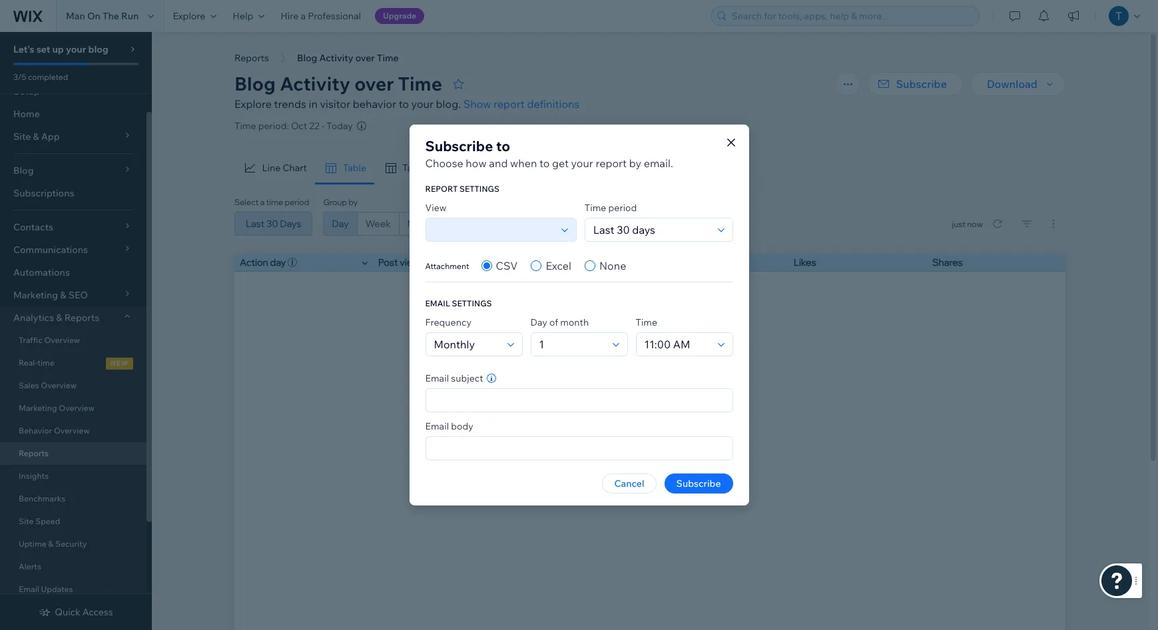 Task type: vqa. For each thing, say whether or not it's contained in the screenshot.
Time inside BUTTON
yes



Task type: describe. For each thing, give the bounding box(es) containing it.
& for analytics
[[56, 312, 62, 324]]

sales overview link
[[0, 374, 147, 397]]

3/5
[[13, 72, 26, 82]]

email for email subject
[[425, 372, 449, 384]]

insights
[[19, 471, 49, 481]]

uptime & security link
[[0, 533, 147, 556]]

quick access button
[[39, 606, 113, 618]]

0 vertical spatial subscribe button
[[868, 72, 963, 96]]

on
[[87, 10, 100, 22]]

email for email body
[[425, 420, 449, 432]]

behavior overview link
[[0, 420, 147, 442]]

cancel button
[[603, 474, 657, 494]]

by
[[629, 157, 642, 170]]

1 vertical spatial over
[[355, 72, 394, 95]]

when
[[510, 157, 537, 170]]

access
[[82, 606, 113, 618]]

set
[[36, 43, 50, 55]]

table button
[[315, 152, 375, 185]]

blog
[[88, 43, 108, 55]]

reports inside 'dropdown button'
[[64, 312, 99, 324]]

definitions
[[527, 97, 580, 111]]

traffic
[[19, 335, 42, 345]]

1 vertical spatial your
[[411, 97, 434, 111]]

time period: oct 22 - today
[[235, 120, 353, 132]]

-
[[322, 120, 325, 132]]

choose
[[425, 157, 464, 170]]

hire a professional
[[281, 10, 361, 22]]

email.
[[644, 157, 673, 170]]

speed
[[35, 516, 60, 526]]

day
[[531, 316, 548, 328]]

report for explore trends in visitor behavior to your blog.
[[494, 97, 525, 111]]

explore for explore
[[173, 10, 205, 22]]

today
[[327, 120, 353, 132]]

Search for tools, apps, help & more... field
[[728, 7, 975, 25]]

reports for reports link
[[19, 448, 49, 458]]

frequency
[[425, 316, 472, 328]]

3/5 completed
[[13, 72, 68, 82]]

settings for view
[[460, 184, 500, 194]]

updates
[[41, 584, 73, 594]]

22
[[309, 120, 319, 132]]

analytics & reports
[[13, 312, 99, 324]]

sales overview
[[19, 380, 77, 390]]

blog inside "button"
[[297, 52, 317, 64]]

time for time period: oct 22 - today
[[235, 120, 256, 132]]

of
[[550, 316, 558, 328]]

blog activity over time inside "button"
[[297, 52, 399, 64]]

analytics & reports button
[[0, 306, 147, 329]]

reports for reports button
[[235, 52, 269, 64]]

time up explore trends in visitor behavior to your blog. show report definitions
[[398, 72, 442, 95]]

time
[[38, 358, 55, 368]]

subject
[[451, 372, 483, 384]]

let's set up your blog
[[13, 43, 108, 55]]

0 horizontal spatial subscribe button
[[665, 474, 733, 494]]

subscribe inside subscribe to choose how and when to get your report by email.
[[425, 137, 493, 155]]

time for time period
[[585, 202, 607, 214]]

man on the run
[[66, 10, 139, 22]]

show
[[463, 97, 491, 111]]

automations link
[[0, 261, 147, 284]]

tab list containing line chart
[[235, 152, 653, 185]]

oct
[[291, 120, 307, 132]]

help button
[[225, 0, 273, 32]]

option group containing csv
[[481, 258, 626, 274]]

period:
[[258, 120, 289, 132]]

settings for frequency
[[452, 298, 492, 308]]

View field
[[430, 219, 558, 241]]

traffic overview
[[19, 335, 80, 345]]

uptime & security
[[19, 539, 87, 549]]

& for uptime
[[48, 539, 53, 549]]

view
[[425, 202, 447, 214]]

your inside subscribe to choose how and when to get your report by email.
[[571, 157, 594, 170]]

table inside button
[[343, 162, 367, 174]]

subscribe to choose how and when to get your report by email.
[[425, 137, 673, 170]]

1 vertical spatial blog activity over time
[[235, 72, 442, 95]]

security
[[55, 539, 87, 549]]

overview for sales overview
[[41, 380, 77, 390]]

Time field
[[641, 333, 714, 356]]

report for subscribe to
[[596, 157, 627, 170]]

email updates link
[[0, 578, 147, 601]]

uptime
[[19, 539, 46, 549]]

automations
[[13, 266, 70, 278]]

up
[[52, 43, 64, 55]]

alerts
[[19, 562, 41, 572]]

let's
[[13, 43, 34, 55]]

day of month
[[531, 316, 589, 328]]

show report definitions button
[[463, 96, 580, 112]]

quick access
[[55, 606, 113, 618]]

1 vertical spatial to
[[496, 137, 510, 155]]

report settings
[[425, 184, 500, 194]]

new inside sidebar element
[[111, 359, 129, 368]]

over inside blog activity over time "button"
[[356, 52, 375, 64]]

home link
[[0, 103, 147, 125]]

setup link
[[0, 80, 147, 103]]

marketing overview
[[19, 403, 95, 413]]

real-
[[19, 358, 38, 368]]

body
[[451, 420, 474, 432]]



Task type: locate. For each thing, give the bounding box(es) containing it.
activity up in
[[280, 72, 350, 95]]

Day of month field
[[535, 333, 609, 356]]

overview
[[44, 335, 80, 345], [41, 380, 77, 390], [59, 403, 95, 413], [54, 426, 90, 436]]

1 horizontal spatial &
[[56, 312, 62, 324]]

blog activity over time button
[[290, 48, 406, 68]]

1 horizontal spatial reports
[[64, 312, 99, 324]]

explore
[[173, 10, 205, 22], [235, 97, 272, 111]]

sidebar element
[[0, 32, 152, 630]]

run
[[121, 10, 139, 22]]

email inside sidebar element
[[19, 584, 39, 594]]

your left blog.
[[411, 97, 434, 111]]

1 vertical spatial blog
[[235, 72, 276, 95]]

activity
[[319, 52, 353, 64], [280, 72, 350, 95]]

benchmarks
[[19, 494, 66, 504]]

2 horizontal spatial subscribe
[[896, 77, 947, 91]]

setup
[[13, 85, 40, 97]]

1 vertical spatial &
[[48, 539, 53, 549]]

get
[[552, 157, 569, 170]]

behavior
[[353, 97, 396, 111]]

time left "period" at the top right
[[585, 202, 607, 214]]

0 horizontal spatial report
[[494, 97, 525, 111]]

email left 'body' at the bottom
[[425, 420, 449, 432]]

1 vertical spatial report
[[596, 157, 627, 170]]

subscribe
[[896, 77, 947, 91], [425, 137, 493, 155], [677, 478, 721, 490]]

reports button
[[228, 48, 276, 68]]

email subject
[[425, 372, 483, 384]]

a
[[301, 10, 306, 22]]

to right the behavior
[[399, 97, 409, 111]]

2 vertical spatial reports
[[19, 448, 49, 458]]

0 vertical spatial &
[[56, 312, 62, 324]]

attachment
[[425, 261, 469, 271]]

blog down reports button
[[235, 72, 276, 95]]

0 vertical spatial new
[[435, 165, 449, 171]]

Frequency field
[[430, 333, 503, 356]]

site speed
[[19, 516, 60, 526]]

1 vertical spatial explore
[[235, 97, 272, 111]]

1 horizontal spatial your
[[411, 97, 434, 111]]

1 horizontal spatial table
[[403, 162, 426, 174]]

0 horizontal spatial &
[[48, 539, 53, 549]]

none
[[600, 259, 626, 272]]

report right show
[[494, 97, 525, 111]]

2 vertical spatial your
[[571, 157, 594, 170]]

explore trends in visitor behavior to your blog. show report definitions
[[235, 97, 580, 111]]

how
[[466, 157, 487, 170]]

subscriptions
[[13, 187, 74, 199]]

1 horizontal spatial to
[[496, 137, 510, 155]]

analytics
[[13, 312, 54, 324]]

blog activity over time up visitor
[[235, 72, 442, 95]]

man
[[66, 10, 85, 22]]

overview down analytics & reports
[[44, 335, 80, 345]]

2 horizontal spatial reports
[[235, 52, 269, 64]]

table up report
[[403, 162, 426, 174]]

2 horizontal spatial to
[[540, 157, 550, 170]]

table down the today
[[343, 162, 367, 174]]

traffic overview link
[[0, 329, 147, 352]]

1 horizontal spatial subscribe
[[677, 478, 721, 490]]

blog activity over time down professional
[[297, 52, 399, 64]]

time inside "button"
[[377, 52, 399, 64]]

0 vertical spatial your
[[66, 43, 86, 55]]

report inside subscribe to choose how and when to get your report by email.
[[596, 157, 627, 170]]

0 horizontal spatial explore
[[173, 10, 205, 22]]

upgrade
[[383, 11, 417, 21]]

0 vertical spatial over
[[356, 52, 375, 64]]

1 horizontal spatial blog
[[297, 52, 317, 64]]

insights link
[[0, 465, 147, 488]]

overview for behavior overview
[[54, 426, 90, 436]]

email settings
[[425, 298, 492, 308]]

1 horizontal spatial new
[[435, 165, 449, 171]]

blog activity over time
[[297, 52, 399, 64], [235, 72, 442, 95]]

1 horizontal spatial explore
[[235, 97, 272, 111]]

new up report
[[435, 165, 449, 171]]

sales
[[19, 380, 39, 390]]

marketing overview link
[[0, 397, 147, 420]]

1 vertical spatial activity
[[280, 72, 350, 95]]

0 horizontal spatial your
[[66, 43, 86, 55]]

report
[[494, 97, 525, 111], [596, 157, 627, 170]]

csv
[[496, 259, 518, 272]]

hire a professional link
[[273, 0, 369, 32]]

explore for explore trends in visitor behavior to your blog. show report definitions
[[235, 97, 272, 111]]

and
[[489, 157, 508, 170]]

0 vertical spatial to
[[399, 97, 409, 111]]

quick
[[55, 606, 80, 618]]

time up time field
[[636, 316, 658, 328]]

email
[[425, 298, 450, 308]]

to left get
[[540, 157, 550, 170]]

Email body field
[[430, 437, 729, 460]]

0 horizontal spatial new
[[111, 359, 129, 368]]

tab list
[[235, 152, 653, 185]]

activity down professional
[[319, 52, 353, 64]]

trends
[[274, 97, 306, 111]]

1 vertical spatial new
[[111, 359, 129, 368]]

1 horizontal spatial report
[[596, 157, 627, 170]]

chart
[[283, 162, 307, 174]]

home
[[13, 108, 40, 120]]

real-time
[[19, 358, 55, 368]]

blog.
[[436, 97, 461, 111]]

period
[[609, 202, 637, 214]]

your inside sidebar element
[[66, 43, 86, 55]]

over
[[356, 52, 375, 64], [355, 72, 394, 95]]

& inside 'dropdown button'
[[56, 312, 62, 324]]

email body
[[425, 420, 474, 432]]

time for time
[[636, 316, 658, 328]]

hire
[[281, 10, 299, 22]]

reports up insights
[[19, 448, 49, 458]]

0 horizontal spatial to
[[399, 97, 409, 111]]

blog down a
[[297, 52, 317, 64]]

1 vertical spatial subscribe button
[[665, 474, 733, 494]]

reports inside button
[[235, 52, 269, 64]]

report left by
[[596, 157, 627, 170]]

overview down marketing overview link
[[54, 426, 90, 436]]

overview down the sales overview link
[[59, 403, 95, 413]]

explore up period:
[[235, 97, 272, 111]]

2 vertical spatial to
[[540, 157, 550, 170]]

report
[[425, 184, 458, 194]]

help
[[233, 10, 253, 22]]

Email subject field
[[430, 389, 729, 412]]

option group
[[481, 258, 626, 274]]

activity inside "button"
[[319, 52, 353, 64]]

2 vertical spatial email
[[19, 584, 39, 594]]

your
[[66, 43, 86, 55], [411, 97, 434, 111], [571, 157, 594, 170]]

1 table from the left
[[343, 162, 367, 174]]

to up and
[[496, 137, 510, 155]]

line chart button
[[235, 152, 315, 185]]

subscriptions link
[[0, 182, 147, 205]]

0 vertical spatial blog activity over time
[[297, 52, 399, 64]]

site speed link
[[0, 510, 147, 533]]

overview up marketing overview
[[41, 380, 77, 390]]

reports
[[235, 52, 269, 64], [64, 312, 99, 324], [19, 448, 49, 458]]

0 horizontal spatial reports
[[19, 448, 49, 458]]

2 horizontal spatial your
[[571, 157, 594, 170]]

in
[[309, 97, 318, 111]]

subscribe button
[[868, 72, 963, 96], [665, 474, 733, 494]]

reports up traffic overview link
[[64, 312, 99, 324]]

1 horizontal spatial subscribe button
[[868, 72, 963, 96]]

& right uptime
[[48, 539, 53, 549]]

0 horizontal spatial subscribe
[[425, 137, 493, 155]]

visitor
[[320, 97, 351, 111]]

alerts link
[[0, 556, 147, 578]]

settings up frequency
[[452, 298, 492, 308]]

email left subject
[[425, 372, 449, 384]]

time down upgrade "button"
[[377, 52, 399, 64]]

0 vertical spatial blog
[[297, 52, 317, 64]]

& up traffic overview
[[56, 312, 62, 324]]

your right get
[[571, 157, 594, 170]]

behavior
[[19, 426, 52, 436]]

completed
[[28, 72, 68, 82]]

1 vertical spatial settings
[[452, 298, 492, 308]]

professional
[[308, 10, 361, 22]]

time period
[[585, 202, 637, 214]]

Time period field
[[589, 219, 714, 241]]

0 vertical spatial activity
[[319, 52, 353, 64]]

excel
[[546, 259, 572, 272]]

new up the sales overview link
[[111, 359, 129, 368]]

0 vertical spatial settings
[[460, 184, 500, 194]]

0 horizontal spatial blog
[[235, 72, 276, 95]]

marketing
[[19, 403, 57, 413]]

overview for marketing overview
[[59, 403, 95, 413]]

month
[[560, 316, 589, 328]]

line
[[262, 162, 281, 174]]

0 vertical spatial subscribe
[[896, 77, 947, 91]]

the
[[103, 10, 119, 22]]

0 vertical spatial report
[[494, 97, 525, 111]]

settings down how on the top left
[[460, 184, 500, 194]]

0 vertical spatial email
[[425, 372, 449, 384]]

email down 'alerts'
[[19, 584, 39, 594]]

0 vertical spatial reports
[[235, 52, 269, 64]]

explore left help
[[173, 10, 205, 22]]

site
[[19, 516, 34, 526]]

table
[[343, 162, 367, 174], [403, 162, 426, 174]]

time left period:
[[235, 120, 256, 132]]

reports down help button
[[235, 52, 269, 64]]

0 horizontal spatial table
[[343, 162, 367, 174]]

2 vertical spatial subscribe
[[677, 478, 721, 490]]

email for email updates
[[19, 584, 39, 594]]

2 table from the left
[[403, 162, 426, 174]]

overview for traffic overview
[[44, 335, 80, 345]]

0 vertical spatial explore
[[173, 10, 205, 22]]

1 vertical spatial email
[[425, 420, 449, 432]]

1 vertical spatial subscribe
[[425, 137, 493, 155]]

1 vertical spatial reports
[[64, 312, 99, 324]]

your right the up
[[66, 43, 86, 55]]

settings
[[460, 184, 500, 194], [452, 298, 492, 308]]

cancel
[[615, 478, 645, 490]]

time
[[377, 52, 399, 64], [398, 72, 442, 95], [235, 120, 256, 132], [585, 202, 607, 214], [636, 316, 658, 328]]

reports link
[[0, 442, 147, 465]]



